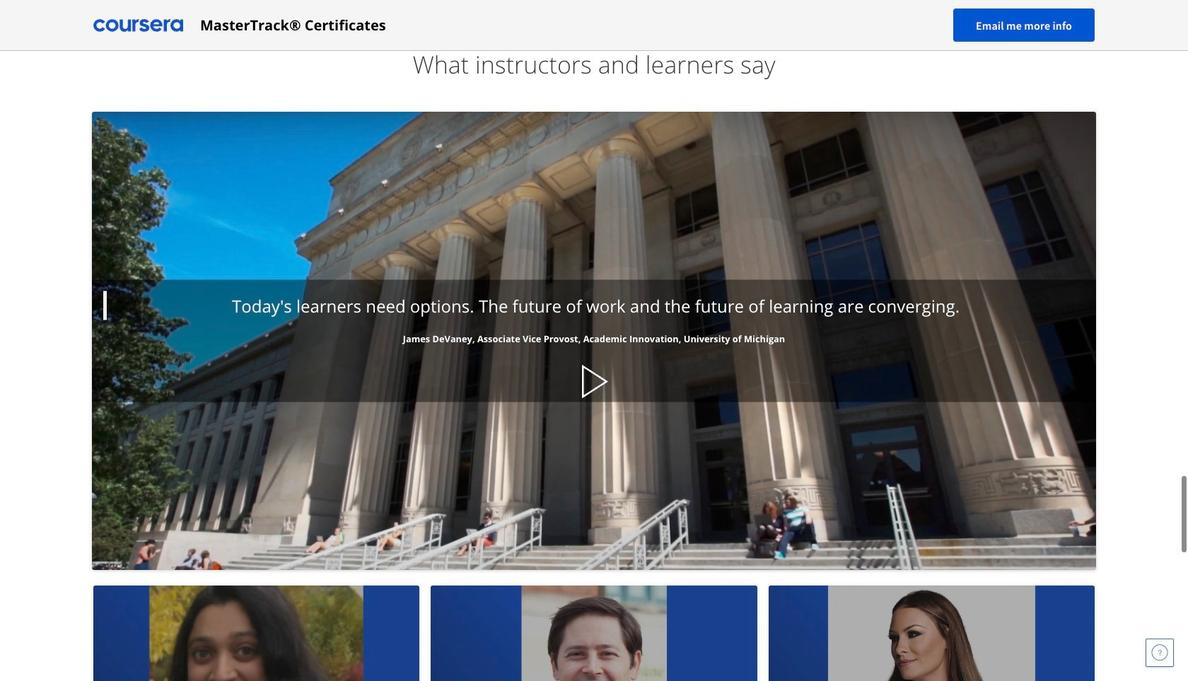 Task type: describe. For each thing, give the bounding box(es) containing it.
coursera image
[[93, 14, 183, 36]]

help center image
[[1152, 645, 1169, 662]]



Task type: vqa. For each thing, say whether or not it's contained in the screenshot.
Help Center icon
yes



